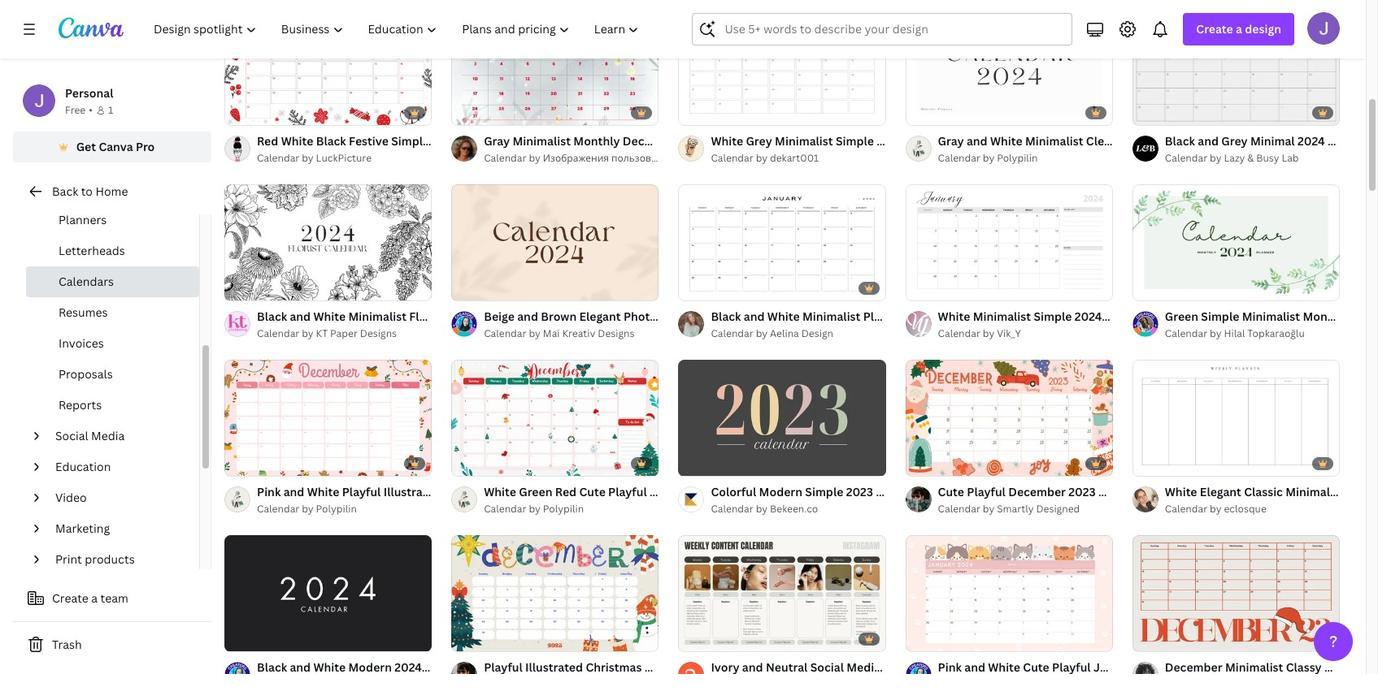 Task type: describe. For each thing, give the bounding box(es) containing it.
letterheads link
[[26, 236, 199, 267]]

calendar by изображения пользователя мaria krasnova link
[[484, 150, 752, 167]]

to
[[81, 184, 93, 199]]

december inside cute playful december 2023 christmas calendar calendar by smartly designed
[[1009, 484, 1066, 500]]

calendar inside white elegant classic minimalist weekl calendar by eclosque
[[1165, 502, 1208, 516]]

by inside beige and brown elegant photo 2024 calendar calendar by mai kreativ designs
[[529, 327, 541, 340]]

white grey minimalist simple 2024 monthly calendar calendar by dekart001
[[711, 133, 1006, 165]]

minimalist inside green simple minimalist monthly calen calendar by hilal topkaraoğlu
[[1242, 309, 1300, 324]]

calendar by kt paper designs link
[[257, 326, 432, 343]]

black and grey minimal 2024 calendar calendar by lazy & busy lab
[[1165, 133, 1378, 165]]

smartly
[[997, 502, 1034, 516]]

1 for green simple minimalist monthly calen
[[1144, 281, 1149, 293]]

2
[[935, 457, 940, 469]]

1 for black and grey minimal 2024 calendar
[[1144, 106, 1149, 118]]

colorful modern simple 2023 calendar image
[[679, 360, 886, 476]]

calendar by luckpicture link
[[257, 151, 432, 167]]

2023 for cute playful december 2023 christmas calendar
[[1069, 484, 1096, 500]]

black for black and white minimalist floral illustration 2024 calendar
[[257, 309, 287, 325]]

calendar by lazy & busy lab link
[[1165, 150, 1340, 167]]

gray minimalist monthly december 2023 calendar image
[[451, 9, 659, 125]]

polypilin for pink and white playful illustrated christmas december 2023 monthly calendar image
[[316, 503, 357, 517]]

minimalist inside gray minimalist monthly december 2023 calendar calendar by изображения пользователя мaria krasnova
[[513, 133, 571, 149]]

пользователя
[[612, 151, 678, 165]]

free
[[65, 103, 86, 117]]

1 of 3
[[463, 632, 486, 644]]

aelina
[[770, 327, 799, 340]]

simple inside white grey minimalist simple 2024 monthly calendar calendar by dekart001
[[836, 133, 874, 149]]

reports link
[[26, 390, 199, 421]]

personal
[[65, 85, 113, 101]]

1 of 3 link
[[451, 535, 659, 652]]

2024 inside black and white minimalist floral illustration 2024 calendar calendar by kt paper designs
[[508, 309, 535, 325]]

calendar by aelina design link
[[711, 326, 886, 342]]

1 of 13 for gray
[[917, 106, 945, 118]]

video link
[[49, 483, 189, 514]]

white inside white minimalist simple 2024 monthly calendar calendar by vik_y
[[938, 309, 970, 324]]

lab
[[1282, 151, 1299, 165]]

grey inside white grey minimalist simple 2024 monthly calendar calendar by dekart001
[[746, 133, 772, 149]]

beige
[[484, 309, 515, 324]]

minimalist inside white elegant classic minimalist weekl calendar by eclosque
[[1286, 484, 1344, 500]]

calendar by polypilin link for white green red cute playful christmas december 2023 monthly calendar image
[[484, 501, 659, 518]]

2023 for colorful modern simple 2023 calendar
[[846, 484, 873, 500]]

planners link
[[26, 205, 199, 236]]

1 of 12 for black and white minimalist planner 2024 monthly calendar
[[690, 281, 718, 293]]

floral
[[409, 309, 441, 325]]

изображения
[[543, 151, 609, 165]]

create a design button
[[1183, 13, 1295, 46]]

green simple minimalist monthly calen link
[[1165, 308, 1378, 326]]

1 of 13 link for green
[[1133, 184, 1340, 301]]

classic
[[1244, 484, 1283, 500]]

black and white  modern 2024 monthly calendar image
[[224, 536, 432, 653]]

marketing
[[55, 521, 110, 537]]

by inside green simple minimalist monthly calen calendar by hilal topkaraoğlu
[[1210, 327, 1222, 340]]

photo
[[624, 309, 657, 324]]

print products link
[[49, 545, 189, 576]]

proposals link
[[26, 359, 199, 390]]

2 horizontal spatial calendar by polypilin link
[[938, 150, 1113, 167]]

13 for green
[[1162, 281, 1172, 293]]

of for cute playful december 2023 christmas calendar
[[924, 457, 933, 469]]

gray minimalist monthly december 2023 calendar calendar by изображения пользователя мaria krasnova
[[484, 133, 763, 165]]

cute playful december 2023 christmas calendar calendar by smartly designed
[[938, 484, 1208, 516]]

by inside white elegant classic minimalist weekl calendar by eclosque
[[1210, 502, 1222, 516]]

мaria
[[680, 151, 707, 165]]

brown
[[541, 309, 577, 324]]

gray and white minimalist clean 2024 monthly calendar link
[[938, 132, 1250, 150]]

and for beige and brown elegant photo 2024 calendar
[[517, 309, 538, 324]]

by inside gray and white minimalist clean 2024 monthly calendar calendar by polypilin
[[983, 151, 995, 165]]

back
[[52, 184, 78, 199]]

gray and white minimalist clean 2024 monthly calendar calendar by polypilin
[[938, 133, 1250, 165]]

team
[[100, 591, 128, 607]]

calendar by polypilin for white green red cute playful christmas december 2023 monthly calendar image
[[484, 502, 584, 516]]

create for create a team
[[52, 591, 89, 607]]

black for black and grey minimal 2024 calendar
[[1165, 133, 1195, 149]]

kreativ
[[562, 327, 596, 340]]

white minimalist simple 2024 monthly calendar image
[[906, 184, 1113, 301]]

gray for gray and white minimalist clean 2024 monthly calendar
[[938, 133, 964, 149]]

black and white minimalist floral illustration 2024 calendar link
[[257, 308, 588, 326]]

designed
[[1036, 502, 1080, 516]]

of for black and white minimalist planner 2024 monthly calendar
[[697, 281, 706, 293]]

gray minimalist monthly december 2023 calendar link
[[484, 132, 763, 150]]

1 for white minimalist simple 2024 monthly calendar
[[917, 281, 922, 293]]

of for gray and white minimalist clean 2024 monthly calendar
[[924, 106, 933, 118]]

invoices link
[[26, 329, 199, 359]]

print
[[55, 552, 82, 568]]

resumes link
[[26, 298, 199, 329]]

beige and brown elegant photo 2024 calendar image
[[451, 184, 659, 301]]

by inside gray minimalist monthly december 2023 calendar calendar by изображения пользователя мaria krasnova
[[529, 151, 541, 165]]

modern
[[759, 484, 803, 500]]

lazy
[[1224, 151, 1245, 165]]

resumes
[[59, 305, 108, 320]]

elegant inside beige and brown elegant photo 2024 calendar calendar by mai kreativ designs
[[579, 309, 621, 324]]

vik_y
[[997, 327, 1021, 340]]

beige and brown elegant photo 2024 calendar calendar by mai kreativ designs
[[484, 309, 740, 340]]

1 for black and white minimalist floral illustration 2024 calendar
[[236, 282, 241, 295]]

products
[[85, 552, 135, 568]]

1 for beige and brown elegant photo 2024 calendar
[[463, 281, 468, 293]]

2024 inside beige and brown elegant photo 2024 calendar calendar by mai kreativ designs
[[660, 309, 687, 324]]

white elegant classic minimalist weekl calendar by eclosque
[[1165, 484, 1378, 516]]

pink and white playful illustrated christmas december 2023 monthly calendar image
[[224, 360, 432, 477]]

gray and white minimalist clean 2024 monthly calendar image
[[906, 9, 1113, 125]]

create a team
[[52, 591, 128, 607]]

mai
[[543, 327, 560, 340]]

get canva pro button
[[13, 132, 211, 163]]

create a team button
[[13, 583, 211, 616]]

calendar by vik_y link
[[938, 326, 1113, 342]]

a for design
[[1236, 21, 1243, 37]]

monthly inside gray and white minimalist clean 2024 monthly calendar calendar by polypilin
[[1151, 133, 1197, 149]]

calendar by eclosque link
[[1165, 501, 1340, 518]]

create a design
[[1196, 21, 1282, 37]]

•
[[89, 103, 93, 117]]

calendar inside green simple minimalist monthly calen calendar by hilal topkaraoğlu
[[1165, 327, 1208, 340]]

colorful modern simple 2023 calendar calendar by bekeen.co
[[711, 484, 926, 516]]

colorful modern simple 2023 calendar link
[[711, 484, 926, 501]]

social media link
[[49, 421, 189, 452]]

1 of 13 for beige
[[463, 281, 491, 293]]

and for gray and white minimalist clean 2024 monthly calendar
[[967, 133, 988, 149]]

weekl
[[1347, 484, 1378, 500]]

polypilin inside gray and white minimalist clean 2024 monthly calendar calendar by polypilin
[[997, 151, 1038, 165]]

design
[[1245, 21, 1282, 37]]

topkaraoğlu
[[1248, 327, 1305, 340]]

2024 inside black and white minimalist planner 2024 monthly calendar calendar by aelina design
[[909, 309, 936, 324]]

calen
[[1352, 309, 1378, 324]]

white minimalist simple 2024 monthly calendar link
[[938, 308, 1204, 326]]

calendar by hilal topkaraoğlu link
[[1165, 326, 1340, 342]]



Task type: vqa. For each thing, say whether or not it's contained in the screenshot.


Task type: locate. For each thing, give the bounding box(es) containing it.
monthly inside green simple minimalist monthly calen calendar by hilal topkaraoğlu
[[1303, 309, 1350, 324]]

by inside colorful modern simple 2023 calendar calendar by bekeen.co
[[756, 502, 768, 516]]

1 horizontal spatial polypilin
[[543, 502, 584, 516]]

minimalist left clean
[[1025, 133, 1084, 149]]

a
[[1236, 21, 1243, 37], [91, 591, 98, 607]]

and for black and white minimalist floral illustration 2024 calendar
[[290, 309, 311, 325]]

1 gray from the left
[[484, 133, 510, 149]]

and up calendar by lazy & busy lab link
[[1198, 133, 1219, 149]]

simple up calendar by dekart001 link
[[836, 133, 874, 149]]

1 horizontal spatial designs
[[598, 327, 635, 340]]

0 horizontal spatial calendar by polypilin link
[[257, 502, 432, 518]]

12 for white minimalist simple 2024 monthly calendar
[[935, 281, 945, 293]]

top level navigation element
[[143, 13, 653, 46]]

print products
[[55, 552, 135, 568]]

simple
[[836, 133, 874, 149], [1034, 309, 1072, 324], [1201, 309, 1240, 324], [805, 484, 844, 500]]

minimalist up the design
[[803, 309, 861, 324]]

red white black festive simple illustrated christmas holiday decor december 2023 monthly calendar image
[[224, 9, 432, 126]]

&
[[1248, 151, 1254, 165]]

designs down beige and brown elegant photo 2024 calendar link
[[598, 327, 635, 340]]

0 vertical spatial elegant
[[579, 309, 621, 324]]

None search field
[[692, 13, 1073, 46]]

1 horizontal spatial grey
[[1222, 133, 1248, 149]]

2023 up мaria
[[683, 133, 710, 149]]

get canva pro
[[76, 139, 155, 155]]

minimalist up изображения
[[513, 133, 571, 149]]

2 horizontal spatial black
[[1165, 133, 1195, 149]]

calendar by dekart001 link
[[711, 150, 886, 167]]

a left the team
[[91, 591, 98, 607]]

elegant up eclosque
[[1200, 484, 1242, 500]]

1 horizontal spatial calendar by polypilin
[[484, 502, 584, 516]]

and for black and grey minimal 2024 calendar
[[1198, 133, 1219, 149]]

1 of 12 link
[[679, 9, 886, 125], [1133, 9, 1340, 125], [679, 184, 886, 301], [906, 184, 1113, 301]]

13 for black
[[254, 282, 264, 295]]

of for black and grey minimal 2024 calendar
[[1151, 106, 1160, 118]]

white grey minimalist simple 2024 monthly calendar image
[[679, 9, 886, 125]]

12 for black and grey minimal 2024 calendar
[[1162, 106, 1172, 118]]

1 of 12 link for white minimalist simple 2024 monthly calendar
[[906, 184, 1113, 301]]

simple inside colorful modern simple 2023 calendar calendar by bekeen.co
[[805, 484, 844, 500]]

a inside dropdown button
[[1236, 21, 1243, 37]]

1 vertical spatial a
[[91, 591, 98, 607]]

0 horizontal spatial create
[[52, 591, 89, 607]]

simple up calendar by vik_y link
[[1034, 309, 1072, 324]]

minimalist up calendar by dekart001 link
[[775, 133, 833, 149]]

black and white minimalist floral illustration 2024 calendar image
[[224, 185, 432, 301]]

minimalist up the vik_y
[[973, 309, 1031, 324]]

education
[[55, 459, 111, 475]]

create down print
[[52, 591, 89, 607]]

calendar
[[713, 133, 763, 149], [956, 133, 1006, 149], [1200, 133, 1250, 149], [1328, 133, 1378, 149], [484, 151, 527, 165], [711, 151, 754, 165], [938, 151, 981, 165], [1165, 151, 1208, 165], [257, 152, 300, 165], [690, 309, 740, 324], [988, 309, 1039, 324], [1154, 309, 1204, 324], [538, 309, 588, 325], [484, 327, 527, 340], [711, 327, 754, 340], [938, 327, 981, 340], [1165, 327, 1208, 340], [257, 327, 300, 341], [876, 484, 926, 500], [1158, 484, 1208, 500], [484, 502, 527, 516], [711, 502, 754, 516], [938, 502, 981, 516], [1165, 502, 1208, 516], [257, 503, 300, 517]]

white down gray and white minimalist clean 2024 monthly calendar image
[[990, 133, 1023, 149]]

a for team
[[91, 591, 98, 607]]

dekart001
[[770, 151, 819, 165]]

colorful
[[711, 484, 756, 500]]

white minimalist simple 2024 monthly calendar calendar by vik_y
[[938, 309, 1204, 340]]

december up пользователя
[[623, 133, 680, 149]]

green
[[1165, 309, 1199, 324]]

trash link
[[13, 629, 211, 662]]

0 horizontal spatial gray
[[484, 133, 510, 149]]

white inside gray and white minimalist clean 2024 monthly calendar calendar by polypilin
[[990, 133, 1023, 149]]

simple up 'calendar by bekeen.co' link
[[805, 484, 844, 500]]

3
[[481, 632, 486, 644]]

1 of 12 for white minimalist simple 2024 monthly calendar
[[917, 281, 945, 293]]

2024 inside gray and white minimalist clean 2024 monthly calendar calendar by polypilin
[[1121, 133, 1148, 149]]

of for beige and brown elegant photo 2024 calendar
[[470, 281, 479, 293]]

and inside gray and white minimalist clean 2024 monthly calendar calendar by polypilin
[[967, 133, 988, 149]]

designs inside beige and brown elegant photo 2024 calendar calendar by mai kreativ designs
[[598, 327, 635, 340]]

black up calendar by lazy & busy lab link
[[1165, 133, 1195, 149]]

1 horizontal spatial elegant
[[1200, 484, 1242, 500]]

playful
[[967, 484, 1006, 500]]

1 of 13 link for gray
[[906, 9, 1113, 125]]

a left design
[[1236, 21, 1243, 37]]

0 vertical spatial a
[[1236, 21, 1243, 37]]

simple inside green simple minimalist monthly calen calendar by hilal topkaraoğlu
[[1201, 309, 1240, 324]]

2 grey from the left
[[1222, 133, 1248, 149]]

white elegant classic minimalist weekly printable calendar image
[[1133, 360, 1340, 476]]

1 of 13 link
[[906, 9, 1113, 125], [451, 184, 659, 301], [1133, 184, 1340, 301], [224, 185, 432, 302]]

black inside black and white minimalist floral illustration 2024 calendar calendar by kt paper designs
[[257, 309, 287, 325]]

december up calendar by smartly designed link
[[1009, 484, 1066, 500]]

1 for cute playful december 2023 christmas calendar
[[917, 457, 922, 469]]

black inside black and grey minimal 2024 calendar calendar by lazy & busy lab
[[1165, 133, 1195, 149]]

1 for black and white minimalist planner 2024 monthly calendar
[[690, 281, 695, 293]]

2 horizontal spatial polypilin
[[997, 151, 1038, 165]]

2023 up 'calendar by bekeen.co' link
[[846, 484, 873, 500]]

busy
[[1257, 151, 1280, 165]]

2023 inside gray minimalist monthly december 2023 calendar calendar by изображения пользователя мaria krasnova
[[683, 133, 710, 149]]

video
[[55, 490, 87, 506]]

simple up hilal
[[1201, 309, 1240, 324]]

grey up krasnova
[[746, 133, 772, 149]]

1
[[108, 103, 113, 117], [690, 106, 695, 118], [917, 106, 922, 118], [1144, 106, 1149, 118], [463, 281, 468, 293], [690, 281, 695, 293], [917, 281, 922, 293], [1144, 281, 1149, 293], [236, 282, 241, 295], [917, 457, 922, 469], [463, 632, 468, 644]]

grey
[[746, 133, 772, 149], [1222, 133, 1248, 149]]

minimalist inside white minimalist simple 2024 monthly calendar calendar by vik_y
[[973, 309, 1031, 324]]

1 of 12
[[690, 106, 718, 118], [1144, 106, 1172, 118], [690, 281, 718, 293], [917, 281, 945, 293]]

gray inside gray minimalist monthly december 2023 calendar calendar by изображения пользователя мaria krasnova
[[484, 133, 510, 149]]

grey up lazy
[[1222, 133, 1248, 149]]

cute playful december 2023 christmas calendar link
[[938, 484, 1208, 501]]

design
[[802, 327, 834, 340]]

playful illustrated christmas 2023 december monthly calendar image
[[451, 535, 659, 652]]

13 for beige
[[481, 281, 491, 293]]

2024 inside white grey minimalist simple 2024 monthly calendar calendar by dekart001
[[877, 133, 904, 149]]

2 gray from the left
[[938, 133, 964, 149]]

letterheads
[[59, 243, 125, 259]]

december minimalist classy christmas planner calendar image
[[1133, 535, 1340, 652]]

education link
[[49, 452, 189, 483]]

and inside beige and brown elegant photo 2024 calendar calendar by mai kreativ designs
[[517, 309, 538, 324]]

12 for black and white minimalist planner 2024 monthly calendar
[[708, 281, 718, 293]]

gray inside gray and white minimalist clean 2024 monthly calendar calendar by polypilin
[[938, 133, 964, 149]]

black up "calendar by kt paper designs" link
[[257, 309, 287, 325]]

Search search field
[[725, 14, 1062, 45]]

by inside black and grey minimal 2024 calendar calendar by lazy & busy lab
[[1210, 151, 1222, 165]]

2024 inside white minimalist simple 2024 monthly calendar calendar by vik_y
[[1075, 309, 1102, 324]]

by inside black and white minimalist planner 2024 monthly calendar calendar by aelina design
[[756, 327, 768, 340]]

13 for gray
[[935, 106, 945, 118]]

13
[[935, 106, 945, 118], [481, 281, 491, 293], [1162, 281, 1172, 293], [254, 282, 264, 295]]

and
[[967, 133, 988, 149], [1198, 133, 1219, 149], [517, 309, 538, 324], [744, 309, 765, 324], [290, 309, 311, 325]]

home
[[95, 184, 128, 199]]

2023 inside colorful modern simple 2023 calendar calendar by bekeen.co
[[846, 484, 873, 500]]

krasnova
[[709, 151, 752, 165]]

a inside button
[[91, 591, 98, 607]]

black
[[1165, 133, 1195, 149], [711, 309, 741, 324], [257, 309, 287, 325]]

calendar by polypilin for pink and white playful illustrated christmas december 2023 monthly calendar image
[[257, 503, 357, 517]]

white green red cute playful christmas december 2023 monthly calendar image
[[451, 360, 659, 476]]

media
[[91, 429, 125, 444]]

social media
[[55, 429, 125, 444]]

0 horizontal spatial grey
[[746, 133, 772, 149]]

0 horizontal spatial polypilin
[[316, 503, 357, 517]]

elegant inside white elegant classic minimalist weekl calendar by eclosque
[[1200, 484, 1242, 500]]

by inside white minimalist simple 2024 monthly calendar calendar by vik_y
[[983, 327, 995, 340]]

white right christmas
[[1165, 484, 1197, 500]]

designs right paper
[[360, 327, 397, 341]]

minimalist up "calendar by kt paper designs" link
[[348, 309, 407, 325]]

ivory and neutral social media content calendar image
[[679, 535, 886, 652]]

and right the beige
[[517, 309, 538, 324]]

white grey minimalist simple 2024 monthly calendar link
[[711, 132, 1006, 150]]

1 horizontal spatial december
[[1009, 484, 1066, 500]]

and inside black and white minimalist floral illustration 2024 calendar calendar by kt paper designs
[[290, 309, 311, 325]]

eclosque
[[1224, 502, 1267, 516]]

by inside white grey minimalist simple 2024 monthly calendar calendar by dekart001
[[756, 151, 768, 165]]

calendar by bekeen.co link
[[711, 501, 886, 518]]

invoices
[[59, 336, 104, 351]]

of for black and white minimalist floral illustration 2024 calendar
[[243, 282, 252, 295]]

minimalist inside black and white minimalist planner 2024 monthly calendar calendar by aelina design
[[803, 309, 861, 324]]

1 vertical spatial create
[[52, 591, 89, 607]]

black up calendar by aelina design link
[[711, 309, 741, 324]]

create for create a design
[[1196, 21, 1233, 37]]

clean
[[1086, 133, 1118, 149]]

elegant
[[579, 309, 621, 324], [1200, 484, 1242, 500]]

minimalist up topkaraoğlu at the right
[[1242, 309, 1300, 324]]

and for black and white minimalist planner 2024 monthly calendar
[[744, 309, 765, 324]]

0 horizontal spatial december
[[623, 133, 680, 149]]

0 horizontal spatial designs
[[360, 327, 397, 341]]

0 horizontal spatial calendar by polypilin
[[257, 503, 357, 517]]

1 horizontal spatial calendar by polypilin link
[[484, 501, 659, 518]]

minimalist
[[513, 133, 571, 149], [775, 133, 833, 149], [1025, 133, 1084, 149], [803, 309, 861, 324], [973, 309, 1031, 324], [1242, 309, 1300, 324], [348, 309, 407, 325], [1286, 484, 1344, 500]]

and down gray and white minimalist clean 2024 monthly calendar image
[[967, 133, 988, 149]]

back to home link
[[13, 176, 211, 208]]

reports
[[59, 398, 102, 413]]

0 vertical spatial december
[[623, 133, 680, 149]]

and up "calendar by kt paper designs" link
[[290, 309, 311, 325]]

2024 inside black and grey minimal 2024 calendar calendar by lazy & busy lab
[[1298, 133, 1325, 149]]

monthly inside white grey minimalist simple 2024 monthly calendar calendar by dekart001
[[907, 133, 953, 149]]

1 vertical spatial elegant
[[1200, 484, 1242, 500]]

green simple minimalist monthly calendar image
[[1133, 184, 1340, 301]]

of for green simple minimalist monthly calen
[[1151, 281, 1160, 293]]

simple inside white minimalist simple 2024 monthly calendar calendar by vik_y
[[1034, 309, 1072, 324]]

elegant up kreativ
[[579, 309, 621, 324]]

1 horizontal spatial 2023
[[846, 484, 873, 500]]

december
[[623, 133, 680, 149], [1009, 484, 1066, 500]]

minimalist inside white grey minimalist simple 2024 monthly calendar calendar by dekart001
[[775, 133, 833, 149]]

0 horizontal spatial 2023
[[683, 133, 710, 149]]

white up aelina
[[768, 309, 800, 324]]

black and white minimalist planner 2024 monthly calendar image
[[679, 184, 886, 301]]

1 horizontal spatial black
[[711, 309, 741, 324]]

of for white minimalist simple 2024 monthly calendar
[[924, 281, 933, 293]]

white up krasnova
[[711, 133, 743, 149]]

1 of 13 link for black
[[224, 185, 432, 302]]

calendar by luckpicture
[[257, 152, 372, 165]]

by inside black and white minimalist floral illustration 2024 calendar calendar by kt paper designs
[[302, 327, 314, 341]]

monthly inside white minimalist simple 2024 monthly calendar calendar by vik_y
[[1105, 309, 1151, 324]]

1 of 2 link
[[906, 360, 1113, 476]]

kt
[[316, 327, 328, 341]]

minimalist inside black and white minimalist floral illustration 2024 calendar calendar by kt paper designs
[[348, 309, 407, 325]]

social
[[55, 429, 88, 444]]

black and grey minimal 2024 calendar image
[[1133, 9, 1340, 125]]

1 horizontal spatial gray
[[938, 133, 964, 149]]

2 horizontal spatial 2023
[[1069, 484, 1096, 500]]

white elegant classic minimalist weekl link
[[1165, 484, 1378, 501]]

1 vertical spatial december
[[1009, 484, 1066, 500]]

green simple minimalist monthly calen calendar by hilal topkaraoğlu
[[1165, 309, 1378, 340]]

1 of 12 for black and grey minimal 2024 calendar
[[1144, 106, 1172, 118]]

0 horizontal spatial elegant
[[579, 309, 621, 324]]

calendar by smartly designed link
[[938, 501, 1113, 518]]

white inside black and white minimalist floral illustration 2024 calendar calendar by kt paper designs
[[313, 309, 346, 325]]

create left design
[[1196, 21, 1233, 37]]

december inside gray minimalist monthly december 2023 calendar calendar by изображения пользователя мaria krasnova
[[623, 133, 680, 149]]

create inside create a design dropdown button
[[1196, 21, 1233, 37]]

calendar by polypilin link for pink and white playful illustrated christmas december 2023 monthly calendar image
[[257, 502, 432, 518]]

0 vertical spatial create
[[1196, 21, 1233, 37]]

designs inside black and white minimalist floral illustration 2024 calendar calendar by kt paper designs
[[360, 327, 397, 341]]

minimalist left the weekl
[[1286, 484, 1344, 500]]

2023 inside cute playful december 2023 christmas calendar calendar by smartly designed
[[1069, 484, 1096, 500]]

white inside white elegant classic minimalist weekl calendar by eclosque
[[1165, 484, 1197, 500]]

1 horizontal spatial a
[[1236, 21, 1243, 37]]

2023 up the "designed"
[[1069, 484, 1096, 500]]

1 for gray and white minimalist clean 2024 monthly calendar
[[917, 106, 922, 118]]

1 of 12 link for black and white minimalist planner 2024 monthly calendar
[[679, 184, 886, 301]]

canva
[[99, 139, 133, 155]]

and up calendar by aelina design link
[[744, 309, 765, 324]]

black inside black and white minimalist planner 2024 monthly calendar calendar by aelina design
[[711, 309, 741, 324]]

illustration
[[444, 309, 505, 325]]

minimalist inside gray and white minimalist clean 2024 monthly calendar calendar by polypilin
[[1025, 133, 1084, 149]]

cute playful december 2023 christmas calendar image
[[906, 360, 1113, 476]]

get
[[76, 139, 96, 155]]

pink and white cute playful january 2024 calendar image
[[906, 535, 1113, 652]]

monthly inside black and white minimalist planner 2024 monthly calendar calendar by aelina design
[[939, 309, 986, 324]]

black and white minimalist planner 2024 monthly calendar link
[[711, 308, 1039, 326]]

trash
[[52, 638, 82, 653]]

white up kt
[[313, 309, 346, 325]]

1 grey from the left
[[746, 133, 772, 149]]

1 of 13 for green
[[1144, 281, 1172, 293]]

by inside cute playful december 2023 christmas calendar calendar by smartly designed
[[983, 502, 995, 516]]

grey inside black and grey minimal 2024 calendar calendar by lazy & busy lab
[[1222, 133, 1248, 149]]

jacob simon image
[[1308, 12, 1340, 45]]

create inside 'create a team' button
[[52, 591, 89, 607]]

cute
[[938, 484, 964, 500]]

0 horizontal spatial black
[[257, 309, 287, 325]]

bekeen.co
[[770, 502, 818, 516]]

0 horizontal spatial a
[[91, 591, 98, 607]]

and inside black and white minimalist planner 2024 monthly calendar calendar by aelina design
[[744, 309, 765, 324]]

1 of 13 link for beige
[[451, 184, 659, 301]]

and inside black and grey minimal 2024 calendar calendar by lazy & busy lab
[[1198, 133, 1219, 149]]

white inside white grey minimalist simple 2024 monthly calendar calendar by dekart001
[[711, 133, 743, 149]]

white inside black and white minimalist planner 2024 monthly calendar calendar by aelina design
[[768, 309, 800, 324]]

calendar by polypilin link
[[938, 150, 1113, 167], [484, 501, 659, 518], [257, 502, 432, 518]]

by
[[529, 151, 541, 165], [756, 151, 768, 165], [983, 151, 995, 165], [1210, 151, 1222, 165], [302, 152, 314, 165], [529, 327, 541, 340], [756, 327, 768, 340], [983, 327, 995, 340], [1210, 327, 1222, 340], [302, 327, 314, 341], [529, 502, 541, 516], [756, 502, 768, 516], [983, 502, 995, 516], [1210, 502, 1222, 516], [302, 503, 314, 517]]

1 horizontal spatial create
[[1196, 21, 1233, 37]]

monthly inside gray minimalist monthly december 2023 calendar calendar by изображения пользователя мaria krasnova
[[574, 133, 620, 149]]

gray for gray minimalist monthly december 2023 calendar
[[484, 133, 510, 149]]

monthly
[[574, 133, 620, 149], [907, 133, 953, 149], [1151, 133, 1197, 149], [939, 309, 986, 324], [1105, 309, 1151, 324], [1303, 309, 1350, 324]]

black for black and white minimalist planner 2024 monthly calendar
[[711, 309, 741, 324]]

1 of 12 link for black and grey minimal 2024 calendar
[[1133, 9, 1340, 125]]

calendar by mai kreativ designs link
[[484, 326, 659, 342]]

1 of 13 for black
[[236, 282, 264, 295]]

proposals
[[59, 367, 113, 382]]

black and white minimalist floral illustration 2024 calendar calendar by kt paper designs
[[257, 309, 588, 341]]

white right planner
[[938, 309, 970, 324]]

polypilin for white green red cute playful christmas december 2023 monthly calendar image
[[543, 502, 584, 516]]



